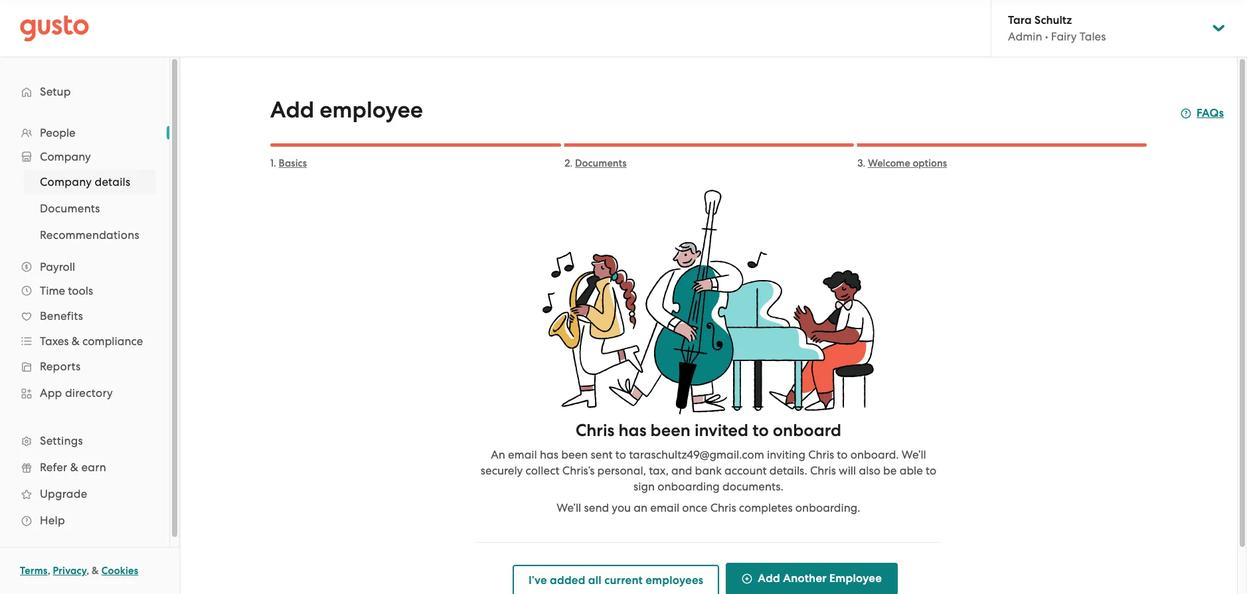 Task type: locate. For each thing, give the bounding box(es) containing it.
details.
[[770, 464, 807, 478]]

1 vertical spatial email
[[650, 501, 680, 515]]

, left privacy
[[48, 565, 50, 577]]

documents link
[[575, 157, 627, 169], [24, 197, 156, 221]]

terms , privacy , & cookies
[[20, 565, 138, 577]]

,
[[48, 565, 50, 577], [86, 565, 89, 577]]

tales
[[1080, 30, 1106, 43]]

privacy link
[[53, 565, 86, 577]]

1 company from the top
[[40, 150, 91, 163]]

naka
[[1209, 8, 1241, 23]]

to up will
[[837, 448, 848, 462]]

been up an email has been sent to taraschultz49@gmail.com inviting chris on the bottom of page
[[651, 420, 691, 441]]

to up inviting on the right bottom
[[753, 420, 769, 441]]

1 horizontal spatial email
[[650, 501, 680, 515]]

0 vertical spatial documents link
[[575, 157, 627, 169]]

app directory link
[[13, 381, 156, 405]]

0 horizontal spatial email
[[508, 448, 537, 462]]

1 vertical spatial documents link
[[24, 197, 156, 221]]

documents inside list
[[40, 202, 100, 215]]

has up collect
[[540, 448, 559, 462]]

0 vertical spatial company
[[40, 150, 91, 163]]

0 vertical spatial has
[[619, 420, 647, 441]]

documents
[[575, 157, 627, 169], [40, 202, 100, 215]]

tools
[[68, 284, 93, 298]]

account
[[725, 464, 767, 478]]

refer
[[40, 461, 67, 474]]

1 vertical spatial add
[[758, 572, 780, 586]]

to
[[753, 420, 769, 441], [616, 448, 626, 462], [837, 448, 848, 462], [926, 464, 937, 478]]

documents.
[[723, 480, 784, 493]]

onboard
[[773, 420, 842, 441]]

i've added all current employees button
[[513, 565, 720, 594]]

list containing people
[[0, 121, 169, 534]]

refer & earn
[[40, 461, 106, 474]]

2 list from the top
[[0, 169, 169, 248]]

&
[[72, 335, 80, 348], [70, 461, 78, 474], [92, 565, 99, 577]]

terms
[[20, 565, 48, 577]]

inviting
[[767, 448, 806, 462]]

completes
[[739, 501, 793, 515]]

personal,
[[598, 464, 646, 478]]

company inside "link"
[[40, 175, 92, 189]]

1 list from the top
[[0, 121, 169, 534]]

we'll left the send
[[557, 501, 581, 515]]

people
[[40, 126, 76, 139]]

1 vertical spatial has
[[540, 448, 559, 462]]

directory
[[65, 387, 113, 400]]

chris's personal, tax, and bank account details. chris
[[562, 464, 836, 478]]

1 vertical spatial been
[[561, 448, 588, 462]]

onboard.
[[851, 448, 899, 462]]

has
[[619, 420, 647, 441], [540, 448, 559, 462]]

1 horizontal spatial ,
[[86, 565, 89, 577]]

0 vertical spatial documents
[[575, 157, 627, 169]]

company inside dropdown button
[[40, 150, 91, 163]]

1 horizontal spatial documents link
[[575, 157, 627, 169]]

we'll send you an email once chris completes onboarding.
[[557, 501, 861, 515]]

0 horizontal spatial documents
[[40, 202, 100, 215]]

has up an email has been sent to taraschultz49@gmail.com inviting chris on the bottom of page
[[619, 420, 647, 441]]

benefits link
[[13, 304, 156, 328]]

privacy
[[53, 565, 86, 577]]

payroll
[[40, 260, 75, 274]]

help link
[[13, 509, 156, 533]]

recommendations
[[40, 228, 139, 242]]

0 vertical spatial &
[[72, 335, 80, 348]]

•
[[1045, 30, 1049, 43]]

2 company from the top
[[40, 175, 92, 189]]

setup
[[40, 85, 71, 98]]

company for company
[[40, 150, 91, 163]]

add employee
[[270, 96, 423, 124]]

0 horizontal spatial been
[[561, 448, 588, 462]]

home image
[[20, 15, 89, 42]]

1 vertical spatial company
[[40, 175, 92, 189]]

add for add another employee
[[758, 572, 780, 586]]

1 horizontal spatial add
[[758, 572, 780, 586]]

you
[[612, 501, 631, 515]]

company down people
[[40, 150, 91, 163]]

1 horizontal spatial we'll
[[902, 448, 926, 462]]

0 vertical spatial add
[[270, 96, 314, 124]]

add for add employee
[[270, 96, 314, 124]]

to up personal,
[[616, 448, 626, 462]]

& for compliance
[[72, 335, 80, 348]]

add
[[270, 96, 314, 124], [758, 572, 780, 586]]

basics link
[[279, 157, 307, 169]]

faqs button
[[1181, 106, 1224, 122]]

1 vertical spatial we'll
[[557, 501, 581, 515]]

list
[[0, 121, 169, 534], [0, 169, 169, 248]]

company down company dropdown button
[[40, 175, 92, 189]]

add up "basics"
[[270, 96, 314, 124]]

add left another
[[758, 572, 780, 586]]

documents link for welcome options link
[[575, 157, 627, 169]]

chris left will
[[810, 464, 836, 478]]

welcome
[[868, 157, 911, 169]]

company details
[[40, 175, 130, 189]]

employee
[[320, 96, 423, 124]]

to right able
[[926, 464, 937, 478]]

i've
[[529, 574, 547, 588]]

1 horizontal spatial been
[[651, 420, 691, 441]]

documents link for recommendations link
[[24, 197, 156, 221]]

tara schultz admin • fairy tales
[[1008, 13, 1106, 43]]

recommendations link
[[24, 223, 156, 247]]

& left cookies button
[[92, 565, 99, 577]]

0 horizontal spatial ,
[[48, 565, 50, 577]]

congrats on growing your team! image
[[543, 190, 875, 415]]

tara
[[1008, 13, 1032, 27]]

admin
[[1008, 30, 1042, 43]]

fairy
[[1051, 30, 1077, 43]]

been
[[651, 420, 691, 441], [561, 448, 588, 462]]

0 vertical spatial email
[[508, 448, 537, 462]]

& right the taxes at the bottom of the page
[[72, 335, 80, 348]]

0 horizontal spatial add
[[270, 96, 314, 124]]

settings
[[40, 434, 83, 448]]

employee
[[830, 572, 882, 586]]

2 vertical spatial &
[[92, 565, 99, 577]]

& inside dropdown button
[[72, 335, 80, 348]]

an
[[634, 501, 648, 515]]

chris
[[1176, 8, 1206, 23], [576, 420, 615, 441], [808, 448, 834, 462], [810, 464, 836, 478], [710, 501, 736, 515]]

, left cookies button
[[86, 565, 89, 577]]

0 horizontal spatial we'll
[[557, 501, 581, 515]]

benefits
[[40, 310, 83, 323]]

0 horizontal spatial documents link
[[24, 197, 156, 221]]

& for earn
[[70, 461, 78, 474]]

1 horizontal spatial documents
[[575, 157, 627, 169]]

1 vertical spatial &
[[70, 461, 78, 474]]

invited
[[695, 420, 749, 441]]

been up chris's
[[561, 448, 588, 462]]

an
[[491, 448, 505, 462]]

email
[[508, 448, 537, 462], [650, 501, 680, 515]]

0 vertical spatial we'll
[[902, 448, 926, 462]]

1 vertical spatial documents
[[40, 202, 100, 215]]

we'll up able
[[902, 448, 926, 462]]

once
[[682, 501, 708, 515]]

chris up sent
[[576, 420, 615, 441]]

& left the earn
[[70, 461, 78, 474]]



Task type: describe. For each thing, give the bounding box(es) containing it.
people button
[[13, 121, 156, 145]]

upgrade link
[[13, 482, 156, 506]]

settings link
[[13, 429, 156, 453]]

upgrade
[[40, 488, 87, 501]]

reports
[[40, 360, 81, 373]]

details
[[95, 175, 130, 189]]

reports link
[[13, 355, 156, 379]]

1 horizontal spatial has
[[619, 420, 647, 441]]

to inside to onboard. we'll securely collect
[[837, 448, 848, 462]]

chris right once
[[710, 501, 736, 515]]

app directory
[[40, 387, 113, 400]]

securely
[[481, 464, 523, 478]]

welcome options link
[[868, 157, 947, 169]]

payroll button
[[13, 255, 156, 279]]

company for company details
[[40, 175, 92, 189]]

tax,
[[649, 464, 669, 478]]

0 horizontal spatial has
[[540, 448, 559, 462]]

cookies
[[101, 565, 138, 577]]

add another employee
[[758, 572, 882, 586]]

an email has been sent to taraschultz49@gmail.com inviting chris
[[491, 448, 834, 462]]

collect
[[526, 464, 560, 478]]

company button
[[13, 145, 156, 169]]

taraschultz49@gmail.com
[[629, 448, 764, 462]]

gusto navigation element
[[0, 57, 169, 555]]

compliance
[[82, 335, 143, 348]]

will
[[839, 464, 856, 478]]

earn
[[81, 461, 106, 474]]

chris has been invited to onboard
[[576, 420, 842, 441]]

setup link
[[13, 80, 156, 104]]

chris down onboard
[[808, 448, 834, 462]]

schultz
[[1035, 13, 1072, 27]]

another
[[783, 572, 827, 586]]

app
[[40, 387, 62, 400]]

options
[[913, 157, 947, 169]]

to inside will also be able to sign onboarding documents.
[[926, 464, 937, 478]]

current
[[605, 574, 643, 588]]

cookies button
[[101, 563, 138, 579]]

terms link
[[20, 565, 48, 577]]

1 , from the left
[[48, 565, 50, 577]]

be
[[883, 464, 897, 478]]

sent
[[591, 448, 613, 462]]

company details link
[[24, 170, 156, 194]]

and
[[671, 464, 692, 478]]

refer & earn link
[[13, 456, 156, 480]]

bank
[[695, 464, 722, 478]]

employees
[[646, 574, 704, 588]]

taxes & compliance button
[[13, 329, 156, 353]]

onboarding.
[[796, 501, 861, 515]]

chris naka
[[1176, 8, 1241, 23]]

welcome options
[[868, 157, 947, 169]]

time
[[40, 284, 65, 298]]

add another employee link
[[726, 563, 898, 594]]

sign
[[634, 480, 655, 493]]

2 , from the left
[[86, 565, 89, 577]]

chris's
[[562, 464, 595, 478]]

will also be able to sign onboarding documents.
[[634, 464, 937, 493]]

chris left naka
[[1176, 8, 1206, 23]]

to onboard. we'll securely collect
[[481, 448, 926, 478]]

faqs
[[1197, 106, 1224, 120]]

time tools
[[40, 284, 93, 298]]

send
[[584, 501, 609, 515]]

onboarding
[[658, 480, 720, 493]]

help
[[40, 514, 65, 527]]

we'll inside to onboard. we'll securely collect
[[902, 448, 926, 462]]

list containing company details
[[0, 169, 169, 248]]

i've added all current employees
[[529, 574, 704, 588]]

basics
[[279, 157, 307, 169]]

able
[[900, 464, 923, 478]]

also
[[859, 464, 881, 478]]

taxes
[[40, 335, 69, 348]]

taxes & compliance
[[40, 335, 143, 348]]

0 vertical spatial been
[[651, 420, 691, 441]]



Task type: vqa. For each thing, say whether or not it's contained in the screenshot.
middle Get
no



